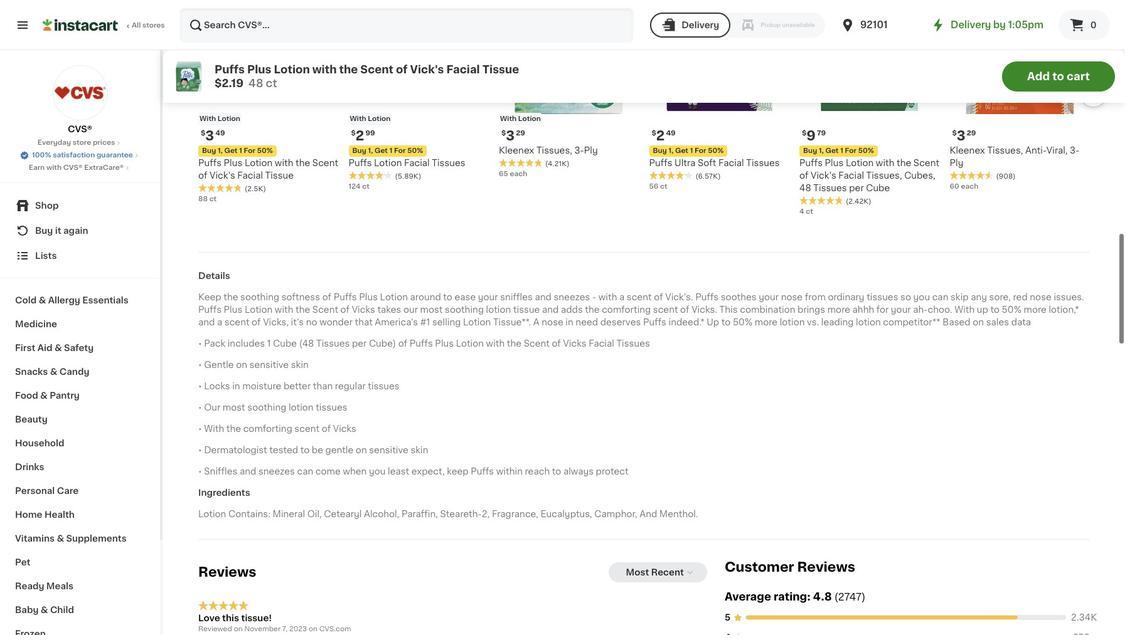 Task type: vqa. For each thing, say whether or not it's contained in the screenshot.
Frito Lay Snacks, Doritos & Cheetos Mix
no



Task type: locate. For each thing, give the bounding box(es) containing it.
1 horizontal spatial you
[[914, 293, 930, 302]]

puffs up wonder
[[334, 293, 357, 302]]

1, for puffs plus lotion with the scent of vick's facial tissue
[[218, 147, 223, 154]]

ct for puffs lotion facial tissues
[[362, 183, 370, 190]]

0 horizontal spatial each
[[510, 170, 528, 177]]

5 $ from the left
[[802, 130, 807, 137]]

1 horizontal spatial cube
[[867, 184, 890, 192]]

ct right 88
[[209, 196, 217, 202]]

0 horizontal spatial $ 3 29
[[502, 129, 525, 142]]

2 $ 3 29 from the left
[[953, 129, 976, 142]]

2 29 from the left
[[967, 130, 976, 137]]

3 for from the left
[[695, 147, 707, 154]]

ultra
[[675, 159, 696, 167]]

1 vertical spatial each
[[961, 183, 979, 190]]

2 3 from the left
[[506, 129, 515, 142]]

3 for kleenex tissues, anti-viral, 3- ply
[[957, 129, 966, 142]]

kleenex inside product group
[[499, 146, 534, 155]]

1 vertical spatial in
[[232, 382, 240, 391]]

& down health
[[57, 535, 64, 544]]

4 1, from the left
[[819, 147, 824, 154]]

0 horizontal spatial with lotion
[[200, 115, 240, 122]]

soothing down moisture
[[248, 404, 286, 413]]

tissues, up (908) at the top
[[988, 146, 1024, 155]]

kleenex up 65 each
[[499, 146, 534, 155]]

2 2 from the left
[[657, 129, 665, 142]]

vick's for 9
[[811, 171, 837, 180]]

health
[[45, 511, 75, 520]]

with lotion up 99
[[350, 115, 391, 122]]

buy down $ 2 49
[[653, 147, 667, 154]]

plus
[[247, 65, 272, 75], [224, 159, 243, 167], [825, 159, 844, 167], [359, 293, 378, 302], [224, 306, 243, 315], [435, 340, 454, 349]]

1 vertical spatial you
[[369, 468, 386, 477]]

3 1, from the left
[[669, 147, 674, 154]]

puffs inside puffs plus lotion with the scent of vick's facial tissues, cubes, 48 tissues per cube
[[800, 159, 823, 167]]

each
[[510, 170, 528, 177], [961, 183, 979, 190]]

50% for puffs ultra soft facial tissues
[[708, 147, 724, 154]]

2 1, from the left
[[368, 147, 373, 154]]

ct right 56
[[660, 183, 668, 190]]

1 $ 3 29 from the left
[[502, 129, 525, 142]]

6 • from the top
[[198, 446, 202, 455]]

4 buy 1, get 1 for 50% from the left
[[804, 147, 874, 154]]

keep
[[447, 468, 469, 477]]

2 with lotion from the left
[[350, 115, 391, 122]]

0 vertical spatial a
[[620, 293, 625, 302]]

48 inside puffs plus lotion with the scent of vick's facial tissue $2.19 48 ct
[[249, 78, 263, 89]]

a up deserves
[[620, 293, 625, 302]]

kleenex up "60 each" at the right top
[[950, 146, 986, 155]]

29 for kleenex tissues, 3-ply
[[516, 130, 525, 137]]

0 vertical spatial per
[[850, 184, 864, 192]]

puffs up vicks.
[[696, 293, 719, 302]]

1 vertical spatial tissue
[[265, 171, 294, 180]]

any
[[971, 293, 988, 302]]

aid
[[38, 344, 52, 353]]

get
[[224, 147, 238, 154], [375, 147, 388, 154], [675, 147, 689, 154], [826, 147, 839, 154]]

you inside 'keep the soothing softness of puffs plus lotion around to ease your sniffles and sneezes - with a scent of vick's. puffs soothes your nose from ordinary tissues so you can skip any sore, red nose issues. puffs plus lotion with the scent of vicks takes our most soothing lotion tissue and adds the comforting scent of vicks. this combination brings more ahhh for your ah-choo. with up to 50% more lotion,* and a scent of vicks, it's no wonder that america's #1 selling lotion tissue**. a nose in need deserves puffs indeed.* up to 50% more lotion vs. leading lotion competitor** based on sales data'
[[914, 293, 930, 302]]

home health link
[[8, 503, 153, 527]]

buy 1, get 1 for 50% up 'ultra'
[[653, 147, 724, 154]]

with
[[200, 115, 216, 122], [350, 115, 366, 122], [500, 115, 517, 122], [955, 306, 975, 315], [204, 425, 224, 434]]

1 3 from the left
[[206, 129, 214, 142]]

lists
[[35, 252, 57, 261]]

1 horizontal spatial $ 3 29
[[953, 129, 976, 142]]

with inside puffs plus lotion with the scent of vick's facial tissues, cubes, 48 tissues per cube
[[876, 159, 895, 167]]

locks
[[204, 382, 230, 391]]

1 horizontal spatial can
[[933, 293, 949, 302]]

puffs plus lotion with the scent of vick's facial tissues, cubes, 48 tissues per cube
[[800, 159, 940, 192]]

0 horizontal spatial sensitive
[[250, 361, 289, 370]]

2 horizontal spatial tissues
[[867, 293, 899, 302]]

$ for puffs plus lotion with the scent of vick's facial tissues, cubes, 48 tissues per cube
[[802, 130, 807, 137]]

choo.
[[928, 306, 953, 315]]

the inside puffs plus lotion with the scent of vick's facial tissues, cubes, 48 tissues per cube
[[897, 159, 912, 167]]

1 horizontal spatial vick's
[[410, 65, 444, 75]]

2 $ from the left
[[351, 130, 356, 137]]

0 vertical spatial cube
[[867, 184, 890, 192]]

buy 1, get 1 for 50% for puffs ultra soft facial tissues
[[653, 147, 724, 154]]

5
[[725, 614, 731, 623]]

2 product group from the left
[[349, 0, 489, 192]]

puffs right keep on the left of the page
[[471, 468, 494, 477]]

0 horizontal spatial tissues,
[[537, 146, 572, 155]]

for for puffs plus lotion with the scent of vick's facial tissues, cubes, 48 tissues per cube
[[845, 147, 857, 154]]

can inside 'keep the soothing softness of puffs plus lotion around to ease your sniffles and sneezes - with a scent of vick's. puffs soothes your nose from ordinary tissues so you can skip any sore, red nose issues. puffs plus lotion with the scent of vicks takes our most soothing lotion tissue and adds the comforting scent of vicks. this combination brings more ahhh for your ah-choo. with up to 50% more lotion,* and a scent of vicks, it's no wonder that america's #1 selling lotion tissue**. a nose in need deserves puffs indeed.* up to 50% more lotion vs. leading lotion competitor** based on sales data'
[[933, 293, 949, 302]]

& inside "link"
[[39, 296, 46, 305]]

lists link
[[8, 244, 153, 269]]

than
[[313, 382, 333, 391]]

nose up brings
[[781, 293, 803, 302]]

1 horizontal spatial 3
[[506, 129, 515, 142]]

0 vertical spatial comforting
[[602, 306, 651, 315]]

around
[[410, 293, 441, 302]]

buy 1, get 1 for 50% for puffs plus lotion with the scent of vick's facial tissues, cubes, 48 tissues per cube
[[804, 147, 874, 154]]

scent inside puffs plus lotion with the scent of vick's facial tissue $2.19 48 ct
[[361, 65, 394, 75]]

0 horizontal spatial product group
[[198, 0, 339, 204]]

essentials
[[82, 296, 129, 305]]

kleenex inside 'kleenex tissues, anti-viral, 3- ply'
[[950, 146, 986, 155]]

most right the our
[[223, 404, 245, 413]]

1 49 from the left
[[215, 130, 225, 137]]

scent inside puffs plus lotion with the scent of vick's facial tissues, cubes, 48 tissues per cube
[[914, 159, 940, 167]]

extracare®
[[84, 164, 124, 171]]

sneezes up adds on the top of the page
[[554, 293, 590, 302]]

0 vertical spatial can
[[933, 293, 949, 302]]

2 vertical spatial tissues
[[316, 404, 348, 413]]

medicine
[[15, 320, 57, 329]]

candy
[[60, 368, 89, 377]]

0 button
[[1059, 10, 1111, 40]]

and down dermatologist
[[240, 468, 256, 477]]

puffs plus lotion with the scent of vick's facial tissue $2.19 48 ct
[[215, 65, 519, 89]]

per down that
[[352, 340, 367, 349]]

delivery for delivery by 1:05pm
[[951, 20, 992, 30]]

with inside puffs plus lotion with the scent of vick's facial tissue
[[275, 159, 293, 167]]

nose right red
[[1030, 293, 1052, 302]]

tissues, up (4.21k)
[[537, 146, 572, 155]]

0 vertical spatial each
[[510, 170, 528, 177]]

vicks,
[[263, 318, 289, 327]]

49 inside $ 3 49
[[215, 130, 225, 137]]

ct right 124 at left top
[[362, 183, 370, 190]]

tissue
[[483, 65, 519, 75], [265, 171, 294, 180]]

0 horizontal spatial 49
[[215, 130, 225, 137]]

of inside puffs plus lotion with the scent of vick's facial tissue $2.19 48 ct
[[396, 65, 408, 75]]

• for • pack includes 1 cube (48 tissues per cube) of puffs plus lotion with the scent of vicks facial tissues
[[198, 340, 202, 349]]

with inside 'keep the soothing softness of puffs plus lotion around to ease your sniffles and sneezes - with a scent of vick's. puffs soothes your nose from ordinary tissues so you can skip any sore, red nose issues. puffs plus lotion with the scent of vicks takes our most soothing lotion tissue and adds the comforting scent of vicks. this combination brings more ahhh for your ah-choo. with up to 50% more lotion,* and a scent of vicks, it's no wonder that america's #1 selling lotion tissue**. a nose in need deserves puffs indeed.* up to 50% more lotion vs. leading lotion competitor** based on sales data'
[[955, 306, 975, 315]]

0 vertical spatial ply
[[584, 146, 598, 155]]

1 get from the left
[[224, 147, 238, 154]]

tissues, left the cubes,
[[867, 171, 903, 180]]

0 horizontal spatial kleenex
[[499, 146, 534, 155]]

3 buy 1, get 1 for 50% from the left
[[653, 147, 724, 154]]

to right add
[[1053, 72, 1065, 82]]

keep the soothing softness of puffs plus lotion around to ease your sniffles and sneezes - with a scent of vick's. puffs soothes your nose from ordinary tissues so you can skip any sore, red nose issues. puffs plus lotion with the scent of vicks takes our most soothing lotion tissue and adds the comforting scent of vicks. this combination brings more ahhh for your ah-choo. with up to 50% more lotion,* and a scent of vicks, it's no wonder that america's #1 selling lotion tissue**. a nose in need deserves puffs indeed.* up to 50% more lotion vs. leading lotion competitor** based on sales data
[[198, 293, 1085, 327]]

4 • from the top
[[198, 404, 202, 413]]

$ 3 29
[[502, 129, 525, 142], [953, 129, 976, 142]]

4 for from the left
[[845, 147, 857, 154]]

1, for puffs ultra soft facial tissues
[[669, 147, 674, 154]]

0 vertical spatial sensitive
[[250, 361, 289, 370]]

puffs up $2.19
[[215, 65, 245, 75]]

0 vertical spatial vicks
[[352, 306, 375, 315]]

first
[[15, 344, 35, 353]]

our
[[204, 404, 221, 413]]

cetearyl
[[324, 510, 362, 519]]

buy 1, get 1 for 50% down $ 3 49
[[202, 147, 273, 154]]

issues.
[[1054, 293, 1085, 302]]

more up "leading"
[[828, 306, 851, 315]]

get for puffs plus lotion with the scent of vick's facial tissues, cubes, 48 tissues per cube
[[826, 147, 839, 154]]

1 vertical spatial soothing
[[445, 306, 484, 315]]

0 horizontal spatial 3-
[[575, 146, 584, 155]]

4 ct
[[800, 208, 814, 215]]

tissue**.
[[493, 318, 531, 327]]

(6.57k)
[[696, 173, 721, 180]]

per inside puffs plus lotion with the scent of vick's facial tissues, cubes, 48 tissues per cube
[[850, 184, 864, 192]]

each right "65" on the left
[[510, 170, 528, 177]]

more up 'data'
[[1024, 306, 1047, 315]]

most inside 'keep the soothing softness of puffs plus lotion around to ease your sniffles and sneezes - with a scent of vick's. puffs soothes your nose from ordinary tissues so you can skip any sore, red nose issues. puffs plus lotion with the scent of vicks takes our most soothing lotion tissue and adds the comforting scent of vicks. this combination brings more ahhh for your ah-choo. with up to 50% more lotion,* and a scent of vicks, it's no wonder that america's #1 selling lotion tissue**. a nose in need deserves puffs indeed.* up to 50% more lotion vs. leading lotion competitor** based on sales data'
[[420, 306, 443, 315]]

in down adds on the top of the page
[[566, 318, 574, 327]]

1 horizontal spatial 3-
[[1070, 146, 1080, 155]]

softness
[[282, 293, 320, 302]]

for for puffs lotion facial tissues
[[394, 147, 406, 154]]

fragrance,
[[492, 510, 539, 519]]

3 • from the top
[[198, 382, 202, 391]]

1 vertical spatial 48
[[800, 184, 812, 192]]

cube)
[[369, 340, 396, 349]]

1 vertical spatial per
[[352, 340, 367, 349]]

0 horizontal spatial tissues
[[316, 404, 348, 413]]

comforting inside 'keep the soothing softness of puffs plus lotion around to ease your sniffles and sneezes - with a scent of vick's. puffs soothes your nose from ordinary tissues so you can skip any sore, red nose issues. puffs plus lotion with the scent of vicks takes our most soothing lotion tissue and adds the comforting scent of vicks. this combination brings more ahhh for your ah-choo. with up to 50% more lotion,* and a scent of vicks, it's no wonder that america's #1 selling lotion tissue**. a nose in need deserves puffs indeed.* up to 50% more lotion vs. leading lotion competitor** based on sales data'
[[602, 306, 651, 315]]

50% up puffs plus lotion with the scent of vick's facial tissues, cubes, 48 tissues per cube
[[859, 147, 874, 154]]

delivery inside delivery by 1:05pm link
[[951, 20, 992, 30]]

baby & child link
[[8, 599, 153, 623]]

comforting up deserves
[[602, 306, 651, 315]]

0 horizontal spatial more
[[755, 318, 778, 327]]

for up puffs plus lotion with the scent of vick's facial tissue
[[244, 147, 256, 154]]

tissues, inside 'kleenex tissues, anti-viral, 3- ply'
[[988, 146, 1024, 155]]

buy 1, get 1 for 50% for puffs lotion facial tissues
[[353, 147, 423, 154]]

0 horizontal spatial ply
[[584, 146, 598, 155]]

• for • dermatologist tested to be gentle on sensitive skin
[[198, 446, 202, 455]]

1 horizontal spatial sneezes
[[554, 293, 590, 302]]

oil,
[[307, 510, 322, 519]]

on inside 'keep the soothing softness of puffs plus lotion around to ease your sniffles and sneezes - with a scent of vick's. puffs soothes your nose from ordinary tissues so you can skip any sore, red nose issues. puffs plus lotion with the scent of vicks takes our most soothing lotion tissue and adds the comforting scent of vicks. this combination brings more ahhh for your ah-choo. with up to 50% more lotion,* and a scent of vicks, it's no wonder that america's #1 selling lotion tissue**. a nose in need deserves puffs indeed.* up to 50% more lotion vs. leading lotion competitor** based on sales data'
[[973, 318, 984, 327]]

0 horizontal spatial 29
[[516, 130, 525, 137]]

each right 60
[[961, 183, 979, 190]]

viral,
[[1047, 146, 1068, 155]]

the inside puffs plus lotion with the scent of vick's facial tissue $2.19 48 ct
[[339, 65, 358, 75]]

48 up "4 ct"
[[800, 184, 812, 192]]

tissues inside 'keep the soothing softness of puffs plus lotion around to ease your sniffles and sneezes - with a scent of vick's. puffs soothes your nose from ordinary tissues so you can skip any sore, red nose issues. puffs plus lotion with the scent of vicks takes our most soothing lotion tissue and adds the comforting scent of vicks. this combination brings more ahhh for your ah-choo. with up to 50% more lotion,* and a scent of vicks, it's no wonder that america's #1 selling lotion tissue**. a nose in need deserves puffs indeed.* up to 50% more lotion vs. leading lotion competitor** based on sales data'
[[867, 293, 899, 302]]

sensitive up least
[[369, 446, 409, 455]]

drinks
[[15, 463, 44, 472]]

skin
[[291, 361, 309, 370], [411, 446, 428, 455]]

None search field
[[180, 8, 634, 43]]

skin up "• sniffles and sneezes can come when you least expect, keep puffs within reach to always protect"
[[411, 446, 428, 455]]

ct right $2.19
[[266, 78, 277, 89]]

0 horizontal spatial 48
[[249, 78, 263, 89]]

& right cold
[[39, 296, 46, 305]]

allergy
[[48, 296, 80, 305]]

tissues up for
[[867, 293, 899, 302]]

get up 'ultra'
[[675, 147, 689, 154]]

vicks inside 'keep the soothing softness of puffs plus lotion around to ease your sniffles and sneezes - with a scent of vick's. puffs soothes your nose from ordinary tissues so you can skip any sore, red nose issues. puffs plus lotion with the scent of vicks takes our most soothing lotion tissue and adds the comforting scent of vicks. this combination brings more ahhh for your ah-choo. with up to 50% more lotion,* and a scent of vicks, it's no wonder that america's #1 selling lotion tissue**. a nose in need deserves puffs indeed.* up to 50% more lotion vs. leading lotion competitor** based on sales data'
[[352, 306, 375, 315]]

with down "skip"
[[955, 306, 975, 315]]

red
[[1014, 293, 1028, 302]]

for for puffs ultra soft facial tissues
[[695, 147, 707, 154]]

1, down $ 3 49
[[218, 147, 223, 154]]

1 horizontal spatial most
[[420, 306, 443, 315]]

of inside puffs plus lotion with the scent of vick's facial tissues, cubes, 48 tissues per cube
[[800, 171, 809, 180]]

0 horizontal spatial delivery
[[682, 21, 720, 30]]

everyday
[[37, 139, 71, 146]]

it
[[55, 227, 61, 235]]

with for puffs plus lotion with the scent of vick's facial tissue
[[200, 115, 216, 122]]

everyday store prices link
[[37, 138, 123, 148]]

1, for puffs plus lotion with the scent of vick's facial tissues, cubes, 48 tissues per cube
[[819, 147, 824, 154]]

0 vertical spatial most
[[420, 306, 443, 315]]

lotion down • locks in moisture better than regular tissues
[[289, 404, 314, 413]]

0 vertical spatial sneezes
[[554, 293, 590, 302]]

2 buy 1, get 1 for 50% from the left
[[353, 147, 423, 154]]

$ 3 29 up "60 each" at the right top
[[953, 129, 976, 142]]

1 horizontal spatial tissue
[[483, 65, 519, 75]]

get for puffs lotion facial tissues
[[375, 147, 388, 154]]

november
[[244, 626, 281, 633]]

2 • from the top
[[198, 361, 202, 370]]

50% up puffs ultra soft facial tissues
[[708, 147, 724, 154]]

0 horizontal spatial most
[[223, 404, 245, 413]]

lotion inside puffs plus lotion with the scent of vick's facial tissues, cubes, 48 tissues per cube
[[846, 159, 874, 167]]

buy for puffs ultra soft facial tissues
[[653, 147, 667, 154]]

skin up • locks in moisture better than regular tissues
[[291, 361, 309, 370]]

1 horizontal spatial 49
[[666, 130, 676, 137]]

1 vertical spatial cube
[[273, 340, 297, 349]]

1 1, from the left
[[218, 147, 223, 154]]

1 horizontal spatial tissues
[[368, 382, 400, 391]]

1 horizontal spatial tissues,
[[867, 171, 903, 180]]

49 for 3
[[215, 130, 225, 137]]

3 $ from the left
[[502, 130, 506, 137]]

most recent
[[626, 569, 684, 578]]

you left least
[[369, 468, 386, 477]]

1 horizontal spatial per
[[850, 184, 864, 192]]

cube up (2.42k)
[[867, 184, 890, 192]]

recent
[[651, 569, 684, 578]]

0 horizontal spatial 3
[[206, 129, 214, 142]]

reviews up this
[[198, 566, 256, 580]]

vick's inside puffs plus lotion with the scent of vick's facial tissues, cubes, 48 tissues per cube
[[811, 171, 837, 180]]

2 kleenex from the left
[[950, 146, 986, 155]]

moisture
[[242, 382, 281, 391]]

tissues
[[432, 159, 466, 167], [747, 159, 780, 167], [814, 184, 847, 192], [316, 340, 350, 349], [617, 340, 650, 349]]

with for kleenex tissues, 3-ply
[[500, 115, 517, 122]]

1 horizontal spatial with lotion
[[350, 115, 391, 122]]

tissues, inside product group
[[537, 146, 572, 155]]

$ for puffs lotion facial tissues
[[351, 130, 356, 137]]

tissues, for anti-
[[988, 146, 1024, 155]]

product group
[[198, 0, 339, 204], [349, 0, 489, 192], [499, 0, 639, 179]]

get down $ 3 49
[[224, 147, 238, 154]]

buy down 9
[[804, 147, 818, 154]]

$ inside $ 9 79
[[802, 130, 807, 137]]

$ inside $ 3 49
[[201, 130, 206, 137]]

1 vertical spatial comforting
[[243, 425, 292, 434]]

3- inside 'kleenex tissues, anti-viral, 3- ply'
[[1070, 146, 1080, 155]]

a up the pack
[[217, 318, 222, 327]]

vick's inside puffs plus lotion with the scent of vick's facial tissue
[[210, 171, 235, 180]]

1 $ from the left
[[201, 130, 206, 137]]

ct for puffs ultra soft facial tissues
[[660, 183, 668, 190]]

5 • from the top
[[198, 425, 202, 434]]

& for child
[[41, 606, 48, 615]]

0 horizontal spatial a
[[217, 318, 222, 327]]

$ 3 29 inside product group
[[502, 129, 525, 142]]

3-
[[575, 146, 584, 155], [1070, 146, 1080, 155]]

lotion
[[274, 65, 310, 75], [218, 115, 240, 122], [368, 115, 391, 122], [518, 115, 541, 122], [245, 159, 273, 167], [374, 159, 402, 167], [846, 159, 874, 167], [380, 293, 408, 302], [245, 306, 273, 315], [463, 318, 491, 327], [456, 340, 484, 349], [198, 510, 226, 519]]

2 horizontal spatial your
[[891, 306, 911, 315]]

& right baby
[[41, 606, 48, 615]]

3 with lotion from the left
[[500, 115, 541, 122]]

based
[[943, 318, 971, 327]]

0 vertical spatial tissue
[[483, 65, 519, 75]]

1 vertical spatial skin
[[411, 446, 428, 455]]

50% up puffs plus lotion with the scent of vick's facial tissue
[[257, 147, 273, 154]]

49 inside $ 2 49
[[666, 130, 676, 137]]

your right ease
[[478, 293, 498, 302]]

1 up puffs plus lotion with the scent of vick's facial tissue
[[239, 147, 242, 154]]

1 for puffs ultra soft facial tissues
[[690, 147, 693, 154]]

contains:
[[228, 510, 271, 519]]

vick's
[[410, 65, 444, 75], [210, 171, 235, 180], [811, 171, 837, 180]]

3 get from the left
[[675, 147, 689, 154]]

1 horizontal spatial 2
[[657, 129, 665, 142]]

2 3- from the left
[[1070, 146, 1080, 155]]

$ inside $ 2 49
[[652, 130, 657, 137]]

2 horizontal spatial more
[[1024, 306, 1047, 315]]

meals
[[46, 583, 73, 591]]

0 horizontal spatial skin
[[291, 361, 309, 370]]

2 horizontal spatial tissues,
[[988, 146, 1024, 155]]

4 get from the left
[[826, 147, 839, 154]]

0 horizontal spatial per
[[352, 340, 367, 349]]

1 2 from the left
[[356, 129, 364, 142]]

each inside product group
[[510, 170, 528, 177]]

0 horizontal spatial your
[[478, 293, 498, 302]]

2 get from the left
[[375, 147, 388, 154]]

50%
[[257, 147, 273, 154], [408, 147, 423, 154], [708, 147, 724, 154], [859, 147, 874, 154], [1002, 306, 1022, 315], [733, 318, 753, 327]]

puffs ultra soft facial tissues
[[649, 159, 780, 167]]

50% for puffs lotion facial tissues
[[408, 147, 423, 154]]

plus inside puffs plus lotion with the scent of vick's facial tissues, cubes, 48 tissues per cube
[[825, 159, 844, 167]]

wonder
[[320, 318, 353, 327]]

48 right $2.19
[[249, 78, 263, 89]]

all stores link
[[43, 8, 166, 43]]

1 for from the left
[[244, 147, 256, 154]]

gentle
[[326, 446, 354, 455]]

cvs® down satisfaction
[[63, 164, 83, 171]]

0
[[1091, 21, 1097, 30]]

vicks down need
[[563, 340, 587, 349]]

plus inside puffs plus lotion with the scent of vick's facial tissue $2.19 48 ct
[[247, 65, 272, 75]]

2 49 from the left
[[666, 130, 676, 137]]

1 horizontal spatial 48
[[800, 184, 812, 192]]

2 horizontal spatial 3
[[957, 129, 966, 142]]

$ 3 29 up kleenex tissues, 3-ply
[[502, 129, 525, 142]]

scent inside puffs plus lotion with the scent of vick's facial tissue
[[313, 159, 338, 167]]

care
[[57, 487, 79, 496]]

7 • from the top
[[198, 468, 202, 477]]

1 buy 1, get 1 for 50% from the left
[[202, 147, 273, 154]]

1 horizontal spatial nose
[[781, 293, 803, 302]]

store
[[73, 139, 91, 146]]

1 horizontal spatial sensitive
[[369, 446, 409, 455]]

get for puffs plus lotion with the scent of vick's facial tissue
[[224, 147, 238, 154]]

3 for buy 1, get 1 for 50%
[[206, 129, 214, 142]]

50% for puffs plus lotion with the scent of vick's facial tissues, cubes, 48 tissues per cube
[[859, 147, 874, 154]]

1 vertical spatial can
[[297, 468, 313, 477]]

sensitive up moisture
[[250, 361, 289, 370]]

3
[[206, 129, 214, 142], [506, 129, 515, 142], [957, 129, 966, 142]]

1 up 'ultra'
[[690, 147, 693, 154]]

1, down $ 9 79
[[819, 147, 824, 154]]

buy 1, get 1 for 50% up puffs lotion facial tissues
[[353, 147, 423, 154]]

2 vertical spatial soothing
[[248, 404, 286, 413]]

tissue inside puffs plus lotion with the scent of vick's facial tissue
[[265, 171, 294, 180]]

1 horizontal spatial more
[[828, 306, 851, 315]]

cvs.com
[[319, 626, 351, 633]]

with lotion for 2
[[350, 115, 391, 122]]

most recent button
[[609, 563, 707, 583]]

1 • from the top
[[198, 340, 202, 349]]

lotion left vs.
[[780, 318, 805, 327]]

your down so
[[891, 306, 911, 315]]

1 vertical spatial sneezes
[[259, 468, 295, 477]]

1 vertical spatial ply
[[950, 159, 964, 167]]

rating:
[[774, 593, 811, 603]]

& for allergy
[[39, 296, 46, 305]]

50% up puffs lotion facial tissues
[[408, 147, 423, 154]]

delivery inside the 'delivery' button
[[682, 21, 720, 30]]

tissue for puffs plus lotion with the scent of vick's facial tissue $2.19 48 ct
[[483, 65, 519, 75]]

1 with lotion from the left
[[200, 115, 240, 122]]

kleenex tissues, 3-ply
[[499, 146, 598, 155]]

and
[[535, 293, 552, 302], [542, 306, 559, 315], [198, 318, 215, 327], [240, 468, 256, 477]]

48 inside puffs plus lotion with the scent of vick's facial tissues, cubes, 48 tissues per cube
[[800, 184, 812, 192]]

0 vertical spatial you
[[914, 293, 930, 302]]

1 29 from the left
[[516, 130, 525, 137]]

#1
[[420, 318, 430, 327]]

29 up kleenex tissues, 3-ply
[[516, 130, 525, 137]]

ply inside product group
[[584, 146, 598, 155]]

$ 3 29 for kleenex tissues, anti-viral, 3- ply
[[953, 129, 976, 142]]

puffs down #1
[[410, 340, 433, 349]]

buy down $ 2 99 on the left top of the page
[[353, 147, 367, 154]]

add to cart
[[1028, 72, 1090, 82]]

on down up
[[973, 318, 984, 327]]

29 up 'kleenex tissues, anti-viral, 3- ply'
[[967, 130, 976, 137]]

3 3 from the left
[[957, 129, 966, 142]]

0 horizontal spatial reviews
[[198, 566, 256, 580]]

0 horizontal spatial 2
[[356, 129, 364, 142]]

1 horizontal spatial 29
[[967, 130, 976, 137]]

soothing
[[240, 293, 279, 302], [445, 306, 484, 315], [248, 404, 286, 413]]

1 horizontal spatial in
[[566, 318, 574, 327]]

soothing down ease
[[445, 306, 484, 315]]

2 for from the left
[[394, 147, 406, 154]]

tissues inside puffs plus lotion with the scent of vick's facial tissues, cubes, 48 tissues per cube
[[814, 184, 847, 192]]

includes
[[228, 340, 265, 349]]

puffs left "indeed.*"
[[643, 318, 667, 327]]

puffs down keep
[[198, 306, 222, 315]]

0 vertical spatial tissues
[[867, 293, 899, 302]]

79
[[817, 130, 826, 137]]

ingredients
[[198, 489, 250, 498]]

puffs down 9
[[800, 159, 823, 167]]

kleenex
[[499, 146, 534, 155], [950, 146, 986, 155]]

1 horizontal spatial each
[[961, 183, 979, 190]]

1 horizontal spatial ply
[[950, 159, 964, 167]]

get for puffs ultra soft facial tissues
[[675, 147, 689, 154]]

4.8
[[814, 593, 832, 603]]

$ for puffs plus lotion with the scent of vick's facial tissue
[[201, 130, 206, 137]]

2 horizontal spatial with lotion
[[500, 115, 541, 122]]

1 horizontal spatial delivery
[[951, 20, 992, 30]]

with up $ 2 99 on the left top of the page
[[350, 115, 366, 122]]

buy it again
[[35, 227, 88, 235]]

more down combination
[[755, 318, 778, 327]]

nose right a
[[542, 318, 564, 327]]

50% for puffs plus lotion with the scent of vick's facial tissue
[[257, 147, 273, 154]]

0 vertical spatial 48
[[249, 78, 263, 89]]

1 vertical spatial sensitive
[[369, 446, 409, 455]]

$ inside $ 2 99
[[351, 130, 356, 137]]

4 $ from the left
[[652, 130, 657, 137]]

(2747)
[[835, 593, 866, 603]]

puffs down $ 3 49
[[198, 159, 222, 167]]

tissue inside puffs plus lotion with the scent of vick's facial tissue $2.19 48 ct
[[483, 65, 519, 75]]

2 inside product group
[[356, 129, 364, 142]]

1 kleenex from the left
[[499, 146, 534, 155]]

for up puffs plus lotion with the scent of vick's facial tissues, cubes, 48 tissues per cube
[[845, 147, 857, 154]]

1 up puffs lotion facial tissues
[[390, 147, 393, 154]]

• our most soothing lotion tissues
[[198, 404, 348, 413]]

beauty
[[15, 416, 48, 424]]

&
[[39, 296, 46, 305], [55, 344, 62, 353], [50, 368, 57, 377], [40, 392, 48, 401], [57, 535, 64, 544], [41, 606, 48, 615]]

2 horizontal spatial vick's
[[811, 171, 837, 180]]

2 horizontal spatial product group
[[499, 0, 639, 179]]

& left candy
[[50, 368, 57, 377]]

with lotion up $ 3 49
[[200, 115, 240, 122]]

1, down $ 2 99 on the left top of the page
[[368, 147, 373, 154]]

1 horizontal spatial comforting
[[602, 306, 651, 315]]



Task type: describe. For each thing, give the bounding box(es) containing it.
vick's inside puffs plus lotion with the scent of vick's facial tissue $2.19 48 ct
[[410, 65, 444, 75]]

& right aid at the left
[[55, 344, 62, 353]]

sales
[[987, 318, 1010, 327]]

0 horizontal spatial you
[[369, 468, 386, 477]]

and up the pack
[[198, 318, 215, 327]]

when
[[343, 468, 367, 477]]

regular
[[335, 382, 366, 391]]

everyday store prices
[[37, 139, 115, 146]]

cubes,
[[905, 171, 936, 180]]

buy left it in the left of the page
[[35, 227, 53, 235]]

personal care link
[[8, 480, 153, 503]]

again
[[63, 227, 88, 235]]

ct inside puffs plus lotion with the scent of vick's facial tissue $2.19 48 ct
[[266, 78, 277, 89]]

instacart logo image
[[43, 18, 118, 33]]

with down the our
[[204, 425, 224, 434]]

& for pantry
[[40, 392, 48, 401]]

92101 button
[[841, 8, 916, 43]]

puffs inside puffs plus lotion with the scent of vick's facial tissue $2.19 48 ct
[[215, 65, 245, 75]]

(908)
[[997, 173, 1016, 180]]

delivery by 1:05pm
[[951, 20, 1044, 30]]

0 vertical spatial skin
[[291, 361, 309, 370]]

snacks
[[15, 368, 48, 377]]

$ 3 29 for kleenex tissues, 3-ply
[[502, 129, 525, 142]]

our
[[404, 306, 418, 315]]

0 horizontal spatial comforting
[[243, 425, 292, 434]]

item carousel region
[[181, 0, 1108, 222]]

a
[[533, 318, 540, 327]]

88 ct
[[198, 196, 217, 202]]

camphor,
[[595, 510, 638, 519]]

2 horizontal spatial nose
[[1030, 293, 1052, 302]]

1 for puffs plus lotion with the scent of vick's facial tissues, cubes, 48 tissues per cube
[[841, 147, 844, 154]]

for
[[877, 306, 889, 315]]

scent up includes
[[225, 318, 250, 327]]

drinks link
[[8, 456, 153, 480]]

personal
[[15, 487, 55, 496]]

ct for puffs plus lotion with the scent of vick's facial tissues, cubes, 48 tissues per cube
[[806, 208, 814, 215]]

scent up • dermatologist tested to be gentle on sensitive skin
[[295, 425, 320, 434]]

lotion inside puffs plus lotion with the scent of vick's facial tissue $2.19 48 ct
[[274, 65, 310, 75]]

tissue for puffs plus lotion with the scent of vick's facial tissue
[[265, 171, 294, 180]]

baby
[[15, 606, 39, 615]]

99
[[366, 130, 375, 137]]

ready meals
[[15, 583, 73, 591]]

reach
[[525, 468, 550, 477]]

• gentle on sensitive skin
[[198, 361, 309, 370]]

tissue!
[[241, 614, 272, 623]]

brings
[[798, 306, 826, 315]]

to right the reach
[[552, 468, 561, 477]]

2 for puffs lotion facial tissues
[[356, 129, 364, 142]]

tissues, for 3-
[[537, 146, 572, 155]]

1:05pm
[[1009, 20, 1044, 30]]

1 horizontal spatial skin
[[411, 446, 428, 455]]

leading
[[822, 318, 854, 327]]

0 horizontal spatial nose
[[542, 318, 564, 327]]

scent for puffs plus lotion with the scent of vick's facial tissues, cubes, 48 tissues per cube
[[914, 159, 940, 167]]

65 each
[[499, 170, 528, 177]]

6 $ from the left
[[953, 130, 957, 137]]

snacks & candy
[[15, 368, 89, 377]]

delivery by 1:05pm link
[[931, 18, 1044, 33]]

1 vertical spatial vicks
[[563, 340, 587, 349]]

with for puffs lotion facial tissues
[[350, 115, 366, 122]]

satisfaction
[[53, 152, 95, 159]]

steareth-
[[440, 510, 482, 519]]

facial inside puffs plus lotion with the scent of vick's facial tissue
[[238, 171, 263, 180]]

vick's for 3
[[210, 171, 235, 180]]

scent inside 'keep the soothing softness of puffs plus lotion around to ease your sniffles and sneezes - with a scent of vick's. puffs soothes your nose from ordinary tissues so you can skip any sore, red nose issues. puffs plus lotion with the scent of vicks takes our most soothing lotion tissue and adds the comforting scent of vicks. this combination brings more ahhh for your ah-choo. with up to 50% more lotion,* and a scent of vicks, it's no wonder that america's #1 selling lotion tissue**. a nose in need deserves puffs indeed.* up to 50% more lotion vs. leading lotion competitor** based on sales data'
[[313, 306, 338, 315]]

home
[[15, 511, 42, 520]]

2 vertical spatial vicks
[[333, 425, 357, 434]]

1 vertical spatial a
[[217, 318, 222, 327]]

protect
[[596, 468, 629, 477]]

scent up deserves
[[627, 293, 652, 302]]

household link
[[8, 432, 153, 456]]

lotion inside puffs plus lotion with the scent of vick's facial tissue
[[245, 159, 273, 167]]

1 vertical spatial tissues
[[368, 382, 400, 391]]

anti-
[[1026, 146, 1047, 155]]

kleenex for kleenex tissues, 3-ply
[[499, 146, 534, 155]]

with lotion for 3
[[200, 115, 240, 122]]

Search field
[[181, 9, 633, 41]]

to right up
[[991, 306, 1000, 315]]

0 vertical spatial soothing
[[240, 293, 279, 302]]

buy it again link
[[8, 218, 153, 244]]

on right 2023
[[309, 626, 318, 633]]

ply inside 'kleenex tissues, anti-viral, 3- ply'
[[950, 159, 964, 167]]

buy 1, get 1 for 50% for puffs plus lotion with the scent of vick's facial tissue
[[202, 147, 273, 154]]

1, for puffs lotion facial tissues
[[368, 147, 373, 154]]

earn with cvs® extracare® link
[[29, 163, 131, 173]]

puffs inside puffs plus lotion with the scent of vick's facial tissue
[[198, 159, 222, 167]]

of inside puffs plus lotion with the scent of vick's facial tissue
[[198, 171, 207, 180]]

65
[[499, 170, 508, 177]]

100% satisfaction guarantee button
[[20, 148, 141, 161]]

49 for 2
[[666, 130, 676, 137]]

product group containing 2
[[349, 0, 489, 192]]

be
[[312, 446, 323, 455]]

to inside button
[[1053, 72, 1065, 82]]

1 for puffs lotion facial tissues
[[390, 147, 393, 154]]

124 ct
[[349, 183, 370, 190]]

to left ease
[[443, 293, 453, 302]]

50% down this
[[733, 318, 753, 327]]

& for supplements
[[57, 535, 64, 544]]

$ 9 79
[[802, 129, 826, 142]]

shop
[[35, 202, 59, 210]]

earn
[[29, 164, 45, 171]]

buy for puffs plus lotion with the scent of vick's facial tissues, cubes, 48 tissues per cube
[[804, 147, 818, 154]]

average rating: 4.8 (2747)
[[725, 593, 866, 603]]

2 for puffs ultra soft facial tissues
[[657, 129, 665, 142]]

on down this
[[234, 626, 243, 633]]

in inside 'keep the soothing softness of puffs plus lotion around to ease your sniffles and sneezes - with a scent of vick's. puffs soothes your nose from ordinary tissues so you can skip any sore, red nose issues. puffs plus lotion with the scent of vicks takes our most soothing lotion tissue and adds the comforting scent of vicks. this combination brings more ahhh for your ah-choo. with up to 50% more lotion,* and a scent of vicks, it's no wonder that america's #1 selling lotion tissue**. a nose in need deserves puffs indeed.* up to 50% more lotion vs. leading lotion competitor** based on sales data'
[[566, 318, 574, 327]]

to left 'be'
[[300, 446, 310, 455]]

each for kleenex tissues, 3-ply
[[510, 170, 528, 177]]

kleenex for kleenex tissues, anti-viral, 3- ply
[[950, 146, 986, 155]]

• for • locks in moisture better than regular tissues
[[198, 382, 202, 391]]

each for kleenex tissues, anti-viral, 3- ply
[[961, 183, 979, 190]]

1 horizontal spatial reviews
[[798, 561, 856, 575]]

48 for tissues
[[800, 184, 812, 192]]

on right gentle
[[356, 446, 367, 455]]

lotion down ahhh in the top right of the page
[[856, 318, 881, 327]]

3 product group from the left
[[499, 0, 639, 179]]

(2.42k)
[[846, 198, 872, 205]]

competitor**
[[883, 318, 941, 327]]

50% down red
[[1002, 306, 1022, 315]]

lotion up tissue**.
[[486, 306, 511, 315]]

come
[[316, 468, 341, 477]]

0 horizontal spatial sneezes
[[259, 468, 295, 477]]

2023
[[289, 626, 307, 633]]

$ 3 49
[[201, 129, 225, 142]]

1 vertical spatial most
[[223, 404, 245, 413]]

add
[[1028, 72, 1050, 82]]

sneezes inside 'keep the soothing softness of puffs plus lotion around to ease your sniffles and sneezes - with a scent of vick's. puffs soothes your nose from ordinary tissues so you can skip any sore, red nose issues. puffs plus lotion with the scent of vicks takes our most soothing lotion tissue and adds the comforting scent of vicks. this combination brings more ahhh for your ah-choo. with up to 50% more lotion,* and a scent of vicks, it's no wonder that america's #1 selling lotion tissue**. a nose in need deserves puffs indeed.* up to 50% more lotion vs. leading lotion competitor** based on sales data'
[[554, 293, 590, 302]]

1 for puffs plus lotion with the scent of vick's facial tissue
[[239, 147, 242, 154]]

snacks & candy link
[[8, 360, 153, 384]]

sniffles
[[500, 293, 533, 302]]

the inside puffs plus lotion with the scent of vick's facial tissue
[[296, 159, 310, 167]]

0 horizontal spatial can
[[297, 468, 313, 477]]

on down includes
[[236, 361, 247, 370]]

facial inside puffs plus lotion with the scent of vick's facial tissues, cubes, 48 tissues per cube
[[839, 171, 864, 180]]

29 for kleenex tissues, anti-viral, 3- ply
[[967, 130, 976, 137]]

plus inside puffs plus lotion with the scent of vick's facial tissue
[[224, 159, 243, 167]]

& for candy
[[50, 368, 57, 377]]

• for • with the comforting scent of vicks
[[198, 425, 202, 434]]

with inside puffs plus lotion with the scent of vick's facial tissue $2.19 48 ct
[[312, 65, 337, 75]]

cold
[[15, 296, 37, 305]]

supplements
[[66, 535, 127, 544]]

tissues, inside puffs plus lotion with the scent of vick's facial tissues, cubes, 48 tissues per cube
[[867, 171, 903, 180]]

48 for ct
[[249, 78, 263, 89]]

0 vertical spatial cvs®
[[68, 125, 92, 134]]

cube inside puffs plus lotion with the scent of vick's facial tissues, cubes, 48 tissues per cube
[[867, 184, 890, 192]]

vs.
[[807, 318, 819, 327]]

selling
[[432, 318, 461, 327]]

scent for puffs plus lotion with the scent of vick's facial tissue $2.19 48 ct
[[361, 65, 394, 75]]

delivery for delivery
[[682, 21, 720, 30]]

by
[[994, 20, 1006, 30]]

1 vertical spatial cvs®
[[63, 164, 83, 171]]

0 horizontal spatial cube
[[273, 340, 297, 349]]

and up tissue
[[535, 293, 552, 302]]

• for • sniffles and sneezes can come when you least expect, keep puffs within reach to always protect
[[198, 468, 202, 477]]

child
[[50, 606, 74, 615]]

1 horizontal spatial a
[[620, 293, 625, 302]]

ahhh
[[853, 306, 875, 315]]

• for • gentle on sensitive skin
[[198, 361, 202, 370]]

• dermatologist tested to be gentle on sensitive skin
[[198, 446, 428, 455]]

3 for kleenex tissues, 3-ply
[[506, 129, 515, 142]]

expect,
[[412, 468, 445, 477]]

0 horizontal spatial in
[[232, 382, 240, 391]]

• for • our most soothing lotion tissues
[[198, 404, 202, 413]]

least
[[388, 468, 409, 477]]

1 horizontal spatial your
[[759, 293, 779, 302]]

100% satisfaction guarantee
[[32, 152, 133, 159]]

60
[[950, 183, 960, 190]]

to down this
[[722, 318, 731, 327]]

safety
[[64, 344, 94, 353]]

1 down the vicks,
[[267, 340, 271, 349]]

customer
[[725, 561, 795, 575]]

service type group
[[650, 13, 826, 38]]

1 product group from the left
[[198, 0, 339, 204]]

$ 2 99
[[351, 129, 375, 142]]

facial inside puffs plus lotion with the scent of vick's facial tissue $2.19 48 ct
[[447, 65, 480, 75]]

cold & allergy essentials
[[15, 296, 129, 305]]

• with the comforting scent of vicks
[[198, 425, 357, 434]]

for for puffs plus lotion with the scent of vick's facial tissue
[[244, 147, 256, 154]]

stores
[[142, 22, 165, 29]]

scent down vick's.
[[653, 306, 678, 315]]

ready meals link
[[8, 575, 153, 599]]

data
[[1012, 318, 1031, 327]]

ease
[[455, 293, 476, 302]]

sniffles
[[204, 468, 238, 477]]

puffs up "124 ct"
[[349, 159, 372, 167]]

and left adds on the top of the page
[[542, 306, 559, 315]]

puffs lotion facial tissues
[[349, 159, 466, 167]]

cvs® link
[[52, 65, 108, 136]]

scent for puffs plus lotion with the scent of vick's facial tissue
[[313, 159, 338, 167]]

buy for puffs lotion facial tissues
[[353, 147, 367, 154]]

$ for puffs ultra soft facial tissues
[[652, 130, 657, 137]]

cvs® logo image
[[52, 65, 108, 121]]

indeed.*
[[669, 318, 705, 327]]

gentle
[[204, 361, 234, 370]]

puffs up 56 ct
[[649, 159, 673, 167]]

ct for puffs plus lotion with the scent of vick's facial tissue
[[209, 196, 217, 202]]

most
[[626, 569, 649, 578]]

buy for puffs plus lotion with the scent of vick's facial tissue
[[202, 147, 216, 154]]

1 3- from the left
[[575, 146, 584, 155]]



